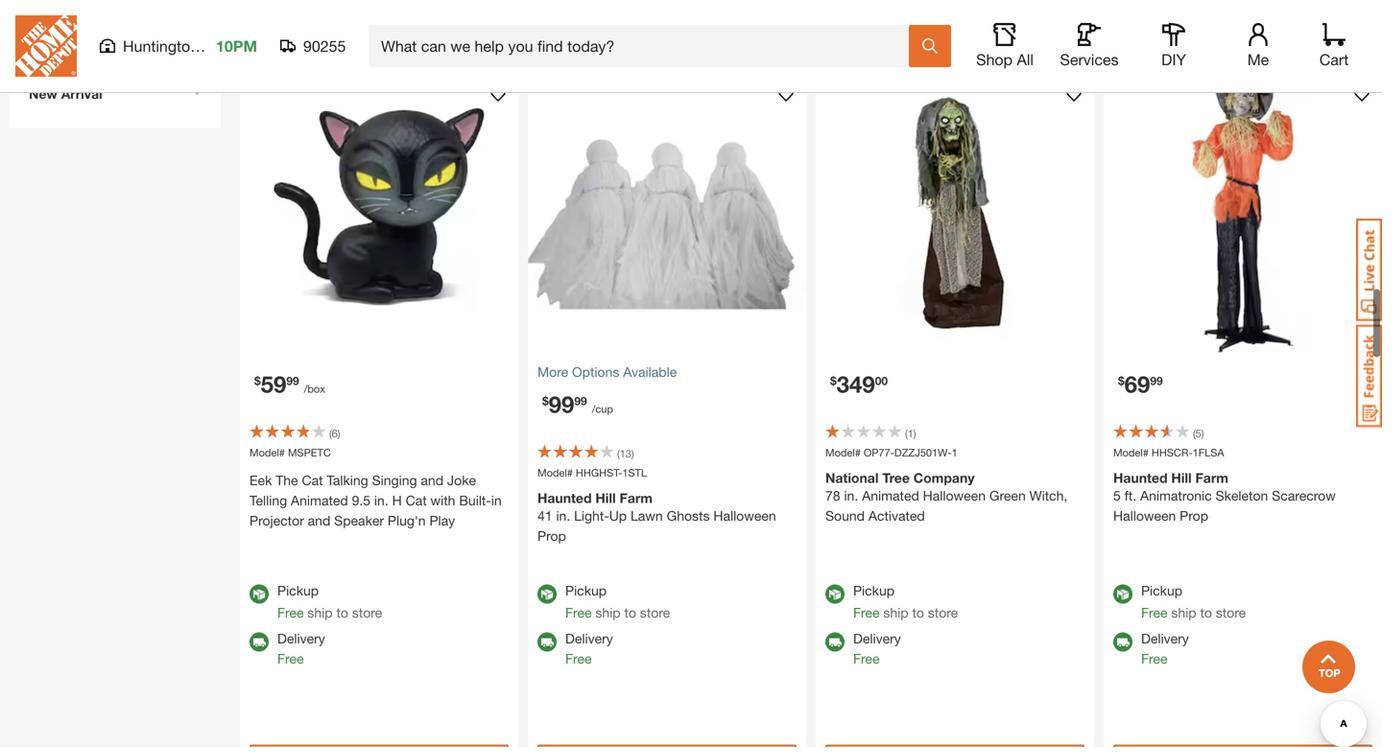 Task type: describe. For each thing, give the bounding box(es) containing it.
free for the available for pickup icon for 349
[[854, 605, 880, 621]]

huntington
[[123, 37, 199, 55]]

to for /box
[[336, 605, 348, 621]]

1 vertical spatial 1
[[952, 447, 958, 459]]

0 vertical spatial cat
[[302, 473, 323, 489]]

pickup free ship to store for 349
[[854, 583, 958, 621]]

projector
[[250, 513, 304, 529]]

pickup for 349
[[854, 583, 895, 599]]

ship for /box
[[308, 605, 333, 621]]

diy button
[[1144, 23, 1205, 69]]

eek the cat talking singing and joke telling animated 9.5 in. h cat with built-in projector and speaker plug'n play image
[[240, 74, 518, 353]]

to for 349
[[913, 605, 925, 621]]

eek
[[250, 473, 272, 489]]

) for /box
[[338, 428, 340, 440]]

shop all
[[977, 50, 1034, 69]]

to for 69
[[1201, 605, 1213, 621]]

singing
[[372, 473, 417, 489]]

services
[[1060, 50, 1119, 69]]

ft.
[[1125, 488, 1137, 504]]

2 available for pickup image from the left
[[538, 585, 557, 604]]

model# op77-dzzj501w-1
[[826, 447, 958, 459]]

$ for 69
[[1119, 374, 1125, 388]]

78
[[826, 488, 841, 504]]

haunted hill farm 41 in. light-up lawn ghosts halloween prop
[[538, 491, 776, 544]]

3 compare from the left
[[943, 18, 998, 34]]

new arrival link
[[19, 74, 211, 119]]

activated
[[869, 508, 925, 524]]

mspetc
[[288, 447, 331, 459]]

00
[[875, 374, 888, 388]]

model# hhghst-1stl
[[538, 467, 647, 480]]

skeleton
[[1216, 488, 1269, 504]]

joke
[[447, 473, 476, 489]]

( 1 )
[[905, 428, 916, 440]]

telling
[[250, 493, 287, 509]]

animatronic
[[1141, 488, 1212, 504]]

9.5
[[352, 493, 371, 509]]

plug-
[[60, 13, 92, 29]]

available for pickup image for /box
[[250, 585, 269, 604]]

more options available
[[538, 364, 677, 380]]

available shipping image for the available for pickup icon related to 69
[[1114, 633, 1133, 652]]

free for 3rd the available for pickup icon from the right
[[566, 605, 592, 621]]

2 delivery free from the left
[[566, 631, 613, 667]]

company
[[914, 470, 975, 486]]

dzzj501w-
[[895, 447, 952, 459]]

( 5 )
[[1193, 428, 1204, 440]]

haunted for in.
[[538, 491, 592, 506]]

pickup free ship to store for /box
[[277, 583, 382, 621]]

0 vertical spatial 1
[[908, 428, 914, 440]]

options
[[572, 364, 620, 380]]

h
[[392, 493, 402, 509]]

78 in. animated halloween green witch, sound activated image
[[816, 74, 1095, 353]]

halloween inside haunted hill farm 5 ft. animatronic skeleton scarecrow halloween prop
[[1114, 508, 1176, 524]]

new
[[29, 86, 57, 102]]

) for 69
[[1202, 428, 1204, 440]]

eek the cat talking singing and joke telling animated 9.5 in. h cat with built-in projector and speaker plug'n play link
[[250, 471, 509, 531]]

delivery free for /box
[[277, 631, 325, 667]]

plug'n
[[388, 513, 426, 529]]

2 pickup free ship to store from the left
[[566, 583, 670, 621]]

hill for animatronic
[[1172, 470, 1192, 486]]

national tree company 78 in. animated halloween green witch, sound activated
[[826, 470, 1068, 524]]

$ 69 99
[[1119, 371, 1163, 398]]

huntington park
[[123, 37, 234, 55]]

with
[[431, 493, 456, 509]]

/box
[[304, 383, 325, 396]]

6
[[332, 428, 338, 440]]

ghosts
[[667, 508, 710, 524]]

scarecrow
[[1272, 488, 1336, 504]]

available for pickup image for 69
[[1114, 585, 1133, 604]]

$ 349 00
[[830, 371, 888, 398]]

haunted hill farm 5 ft. animatronic skeleton scarecrow halloween prop
[[1114, 470, 1336, 524]]

witch,
[[1030, 488, 1068, 504]]

tree
[[883, 470, 910, 486]]

prop inside haunted hill farm 5 ft. animatronic skeleton scarecrow halloween prop
[[1180, 508, 1209, 524]]

/cup
[[592, 403, 613, 416]]

model# hhscr-1flsa
[[1114, 447, 1225, 459]]

built-
[[459, 493, 491, 509]]

halloween inside national tree company 78 in. animated halloween green witch, sound activated
[[923, 488, 986, 504]]

available shipping image for 349
[[826, 633, 845, 652]]

the home depot logo image
[[15, 15, 77, 77]]

more options available link
[[538, 362, 797, 383]]

sound
[[826, 508, 865, 524]]

available
[[623, 364, 677, 380]]

1stl
[[623, 467, 647, 480]]

delivery free for 349
[[854, 631, 901, 667]]

free for the available for pickup icon related to 69
[[1142, 605, 1168, 621]]

59
[[261, 371, 286, 398]]

me
[[1248, 50, 1270, 69]]

349
[[837, 371, 875, 398]]

plug-in link
[[60, 13, 102, 29]]

5 inside haunted hill farm 5 ft. animatronic skeleton scarecrow halloween prop
[[1114, 488, 1121, 504]]

animated inside eek the cat talking singing and joke telling animated 9.5 in. h cat with built-in projector and speaker plug'n play
[[291, 493, 348, 509]]

pickup for /box
[[277, 583, 319, 599]]

2 ship from the left
[[596, 605, 621, 621]]

in. for 78
[[844, 488, 859, 504]]

$ 99 99 /cup
[[542, 391, 613, 418]]

0 vertical spatial and
[[421, 473, 444, 489]]

store for 69
[[1216, 605, 1246, 621]]

light-
[[574, 508, 609, 524]]

op77-
[[864, 447, 895, 459]]

$ for 99
[[542, 395, 549, 408]]

) for 349
[[914, 428, 916, 440]]

2 compare from the left
[[655, 18, 710, 34]]

41 in. light-up lawn ghosts halloween prop image
[[528, 74, 806, 353]]



Task type: vqa. For each thing, say whether or not it's contained in the screenshot.
2nd the Pickup Free ship to store from right
yes



Task type: locate. For each thing, give the bounding box(es) containing it.
0 horizontal spatial haunted
[[538, 491, 592, 506]]

4 delivery free from the left
[[1142, 631, 1189, 667]]

$ left the 00
[[830, 374, 837, 388]]

0 horizontal spatial 1
[[908, 428, 914, 440]]

hill up the up
[[596, 491, 616, 506]]

feedback link image
[[1357, 325, 1383, 428]]

delivery for 349
[[854, 631, 901, 647]]

halloween down company
[[923, 488, 986, 504]]

$ for 59
[[254, 374, 261, 388]]

1 horizontal spatial animated
[[862, 488, 920, 504]]

$ inside $ 349 00
[[830, 374, 837, 388]]

1 horizontal spatial in
[[491, 493, 502, 509]]

69
[[1125, 371, 1151, 398]]

5 ft. animatronic skeleton scarecrow halloween prop image
[[1104, 74, 1383, 353]]

90255
[[303, 37, 346, 55]]

0 horizontal spatial hill
[[596, 491, 616, 506]]

model# up national
[[826, 447, 861, 459]]

0 horizontal spatial available shipping image
[[538, 633, 557, 652]]

store
[[352, 605, 382, 621], [640, 605, 670, 621], [928, 605, 958, 621], [1216, 605, 1246, 621]]

1flsa
[[1193, 447, 1225, 459]]

1 horizontal spatial prop
[[1180, 508, 1209, 524]]

in. inside national tree company 78 in. animated halloween green witch, sound activated
[[844, 488, 859, 504]]

$ left /box
[[254, 374, 261, 388]]

and left the speaker
[[308, 513, 331, 529]]

farm for skeleton
[[1196, 470, 1229, 486]]

1 horizontal spatial cat
[[406, 493, 427, 509]]

99 up model# hhscr-1flsa
[[1151, 374, 1163, 388]]

3 pickup from the left
[[854, 583, 895, 599]]

99 down more
[[549, 391, 575, 418]]

pickup free ship to store for 69
[[1142, 583, 1246, 621]]

model# for /box
[[250, 447, 285, 459]]

3 ship from the left
[[884, 605, 909, 621]]

eek the cat talking singing and joke telling animated 9.5 in. h cat with built-in projector and speaker plug'n play
[[250, 473, 502, 529]]

0 horizontal spatial farm
[[620, 491, 653, 506]]

in. down national
[[844, 488, 859, 504]]

available shipping image
[[250, 633, 269, 652], [826, 633, 845, 652]]

0 horizontal spatial cat
[[302, 473, 323, 489]]

in.
[[844, 488, 859, 504], [374, 493, 389, 509], [556, 508, 571, 524]]

in. inside haunted hill farm 41 in. light-up lawn ghosts halloween prop
[[556, 508, 571, 524]]

plug-in
[[60, 13, 102, 29]]

0 vertical spatial farm
[[1196, 470, 1229, 486]]

$
[[254, 374, 261, 388], [830, 374, 837, 388], [1119, 374, 1125, 388], [542, 395, 549, 408]]

cat
[[302, 473, 323, 489], [406, 493, 427, 509]]

99 inside $ 99 99 /cup
[[575, 395, 587, 408]]

free
[[277, 605, 304, 621], [566, 605, 592, 621], [854, 605, 880, 621], [1142, 605, 1168, 621], [277, 651, 304, 667], [566, 651, 592, 667], [854, 651, 880, 667], [1142, 651, 1168, 667]]

available shipping image
[[538, 633, 557, 652], [1114, 633, 1133, 652]]

1 horizontal spatial haunted
[[1114, 470, 1168, 486]]

animated down the tree
[[862, 488, 920, 504]]

hill
[[1172, 470, 1192, 486], [596, 491, 616, 506]]

diy
[[1162, 50, 1187, 69]]

1 vertical spatial and
[[308, 513, 331, 529]]

1 horizontal spatial and
[[421, 473, 444, 489]]

pickup free ship to store
[[277, 583, 382, 621], [566, 583, 670, 621], [854, 583, 958, 621], [1142, 583, 1246, 621]]

2 available shipping image from the left
[[1114, 633, 1133, 652]]

1 vertical spatial in
[[491, 493, 502, 509]]

1 pickup from the left
[[277, 583, 319, 599]]

cart
[[1320, 50, 1349, 69]]

$ for 349
[[830, 374, 837, 388]]

all
[[1017, 50, 1034, 69]]

farm for up
[[620, 491, 653, 506]]

) up dzzj501w-
[[914, 428, 916, 440]]

0 horizontal spatial in.
[[374, 493, 389, 509]]

delivery free
[[277, 631, 325, 667], [566, 631, 613, 667], [854, 631, 901, 667], [1142, 631, 1189, 667]]

2 to from the left
[[625, 605, 636, 621]]

99 left /box
[[286, 374, 299, 388]]

model# for 69
[[1114, 447, 1149, 459]]

13
[[620, 448, 632, 460]]

halloween down ft.
[[1114, 508, 1176, 524]]

1 horizontal spatial available shipping image
[[1114, 633, 1133, 652]]

hill up 'animatronic' at the bottom right
[[1172, 470, 1192, 486]]

4 to from the left
[[1201, 605, 1213, 621]]

( up hhghst-
[[617, 448, 620, 460]]

haunted inside haunted hill farm 5 ft. animatronic skeleton scarecrow halloween prop
[[1114, 470, 1168, 486]]

( for 69
[[1193, 428, 1196, 440]]

in left 41
[[491, 493, 502, 509]]

halloween right ghosts
[[714, 508, 776, 524]]

free for available shipping image for /box
[[277, 651, 304, 667]]

farm down 1flsa
[[1196, 470, 1229, 486]]

model#
[[250, 447, 285, 459], [826, 447, 861, 459], [1114, 447, 1149, 459], [538, 467, 573, 480]]

1 horizontal spatial available shipping image
[[826, 633, 845, 652]]

4 pickup free ship to store from the left
[[1142, 583, 1246, 621]]

1 to from the left
[[336, 605, 348, 621]]

$ up model# hhscr-1flsa
[[1119, 374, 1125, 388]]

caret icon image
[[190, 87, 205, 96]]

( 13 )
[[617, 448, 634, 460]]

4 available for pickup image from the left
[[1114, 585, 1133, 604]]

1 delivery from the left
[[277, 631, 325, 647]]

0 horizontal spatial animated
[[291, 493, 348, 509]]

live chat image
[[1357, 219, 1383, 322]]

available shipping image for 3rd the available for pickup icon from the right
[[538, 633, 557, 652]]

model# left hhghst-
[[538, 467, 573, 480]]

)
[[338, 428, 340, 440], [914, 428, 916, 440], [1202, 428, 1204, 440], [632, 448, 634, 460]]

in. for 41
[[556, 508, 571, 524]]

lawn
[[631, 508, 663, 524]]

4 ship from the left
[[1172, 605, 1197, 621]]

4 pickup from the left
[[1142, 583, 1183, 599]]

99 inside $ 59 99 /box
[[286, 374, 299, 388]]

1 horizontal spatial halloween
[[923, 488, 986, 504]]

ship for 349
[[884, 605, 909, 621]]

0 horizontal spatial available shipping image
[[250, 633, 269, 652]]

3 available for pickup image from the left
[[826, 585, 845, 604]]

1 up dzzj501w-
[[908, 428, 914, 440]]

$ inside $ 69 99
[[1119, 374, 1125, 388]]

0 vertical spatial 5
[[1196, 428, 1202, 440]]

1 horizontal spatial 1
[[952, 447, 958, 459]]

play
[[430, 513, 455, 529]]

the
[[276, 473, 298, 489]]

99
[[286, 374, 299, 388], [1151, 374, 1163, 388], [549, 391, 575, 418], [575, 395, 587, 408]]

free for the available for pickup icon for /box
[[277, 605, 304, 621]]

hill inside haunted hill farm 41 in. light-up lawn ghosts halloween prop
[[596, 491, 616, 506]]

farm up lawn
[[620, 491, 653, 506]]

shop
[[977, 50, 1013, 69]]

3 to from the left
[[913, 605, 925, 621]]

available for pickup image
[[250, 585, 269, 604], [538, 585, 557, 604], [826, 585, 845, 604], [1114, 585, 1133, 604]]

1 vertical spatial cat
[[406, 493, 427, 509]]

0 horizontal spatial halloween
[[714, 508, 776, 524]]

1 available shipping image from the left
[[250, 633, 269, 652]]

hhscr-
[[1152, 447, 1193, 459]]

0 horizontal spatial in
[[92, 13, 102, 29]]

1 vertical spatial haunted
[[538, 491, 592, 506]]

$ inside $ 99 99 /cup
[[542, 395, 549, 408]]

$ down more
[[542, 395, 549, 408]]

shop all button
[[975, 23, 1036, 69]]

ship for 69
[[1172, 605, 1197, 621]]

1 ship from the left
[[308, 605, 333, 621]]

store for /box
[[352, 605, 382, 621]]

99 inside $ 69 99
[[1151, 374, 1163, 388]]

more
[[538, 364, 569, 380]]

0 vertical spatial in
[[92, 13, 102, 29]]

$ inside $ 59 99 /box
[[254, 374, 261, 388]]

2 store from the left
[[640, 605, 670, 621]]

in. right 41
[[556, 508, 571, 524]]

99 for 69
[[1151, 374, 1163, 388]]

0 horizontal spatial prop
[[538, 529, 566, 544]]

haunted for ft.
[[1114, 470, 1168, 486]]

1 horizontal spatial farm
[[1196, 470, 1229, 486]]

available shipping image for /box
[[250, 633, 269, 652]]

2 available shipping image from the left
[[826, 633, 845, 652]]

haunted up ft.
[[1114, 470, 1168, 486]]

in
[[92, 13, 102, 29], [491, 493, 502, 509]]

1 vertical spatial prop
[[538, 529, 566, 544]]

99 for 59
[[286, 374, 299, 388]]

model# for 349
[[826, 447, 861, 459]]

1 pickup free ship to store from the left
[[277, 583, 382, 621]]

1 up company
[[952, 447, 958, 459]]

( for 349
[[905, 428, 908, 440]]

in right the home depot logo on the left of page
[[92, 13, 102, 29]]

national
[[826, 470, 879, 486]]

0 vertical spatial hill
[[1172, 470, 1192, 486]]

hhghst-
[[576, 467, 623, 480]]

2 delivery from the left
[[566, 631, 613, 647]]

90255 button
[[280, 36, 347, 56]]

5
[[1196, 428, 1202, 440], [1114, 488, 1121, 504]]

hill inside haunted hill farm 5 ft. animatronic skeleton scarecrow halloween prop
[[1172, 470, 1192, 486]]

model# mspetc
[[250, 447, 331, 459]]

3 delivery from the left
[[854, 631, 901, 647]]

1 delivery free from the left
[[277, 631, 325, 667]]

2 horizontal spatial in.
[[844, 488, 859, 504]]

5 up 1flsa
[[1196, 428, 1202, 440]]

4 compare from the left
[[1231, 18, 1286, 34]]

prop
[[1180, 508, 1209, 524], [538, 529, 566, 544]]

farm inside haunted hill farm 41 in. light-up lawn ghosts halloween prop
[[620, 491, 653, 506]]

cat right h
[[406, 493, 427, 509]]

1 store from the left
[[352, 605, 382, 621]]

hill for light-
[[596, 491, 616, 506]]

and up with
[[421, 473, 444, 489]]

services button
[[1059, 23, 1120, 69]]

available for pickup image for 349
[[826, 585, 845, 604]]

3 store from the left
[[928, 605, 958, 621]]

me button
[[1228, 23, 1289, 69]]

arrival
[[61, 86, 102, 102]]

speaker
[[334, 513, 384, 529]]

) up 1stl
[[632, 448, 634, 460]]

) up 1flsa
[[1202, 428, 1204, 440]]

0 vertical spatial haunted
[[1114, 470, 1168, 486]]

farm
[[1196, 470, 1229, 486], [620, 491, 653, 506]]

prop down 41
[[538, 529, 566, 544]]

1 horizontal spatial in.
[[556, 508, 571, 524]]

cat right the
[[302, 473, 323, 489]]

ship
[[308, 605, 333, 621], [596, 605, 621, 621], [884, 605, 909, 621], [1172, 605, 1197, 621]]

animated down talking
[[291, 493, 348, 509]]

2 pickup from the left
[[566, 583, 607, 599]]

What can we help you find today? search field
[[381, 26, 908, 66]]

new arrival
[[29, 86, 102, 102]]

( for /box
[[329, 428, 332, 440]]

to
[[336, 605, 348, 621], [625, 605, 636, 621], [913, 605, 925, 621], [1201, 605, 1213, 621]]

pickup
[[277, 583, 319, 599], [566, 583, 607, 599], [854, 583, 895, 599], [1142, 583, 1183, 599]]

4 delivery from the left
[[1142, 631, 1189, 647]]

talking
[[327, 473, 368, 489]]

) up talking
[[338, 428, 340, 440]]

0 horizontal spatial and
[[308, 513, 331, 529]]

up
[[609, 508, 627, 524]]

cart link
[[1313, 23, 1356, 69]]

4 store from the left
[[1216, 605, 1246, 621]]

1 compare from the left
[[367, 18, 422, 34]]

park
[[203, 37, 234, 55]]

3 pickup free ship to store from the left
[[854, 583, 958, 621]]

pickup for 69
[[1142, 583, 1183, 599]]

animated inside national tree company 78 in. animated halloween green witch, sound activated
[[862, 488, 920, 504]]

99 left /cup
[[575, 395, 587, 408]]

1 available shipping image from the left
[[538, 633, 557, 652]]

1 vertical spatial hill
[[596, 491, 616, 506]]

in. inside eek the cat talking singing and joke telling animated 9.5 in. h cat with built-in projector and speaker plug'n play
[[374, 493, 389, 509]]

$ 59 99 /box
[[254, 371, 325, 398]]

model# left hhscr-
[[1114, 447, 1149, 459]]

2 horizontal spatial halloween
[[1114, 508, 1176, 524]]

model# up eek
[[250, 447, 285, 459]]

haunted inside haunted hill farm 41 in. light-up lawn ghosts halloween prop
[[538, 491, 592, 506]]

prop inside haunted hill farm 41 in. light-up lawn ghosts halloween prop
[[538, 529, 566, 544]]

1 vertical spatial farm
[[620, 491, 653, 506]]

99 for 99
[[575, 395, 587, 408]]

1 vertical spatial 5
[[1114, 488, 1121, 504]]

store for 349
[[928, 605, 958, 621]]

delivery for /box
[[277, 631, 325, 647]]

10pm
[[216, 37, 257, 55]]

(
[[329, 428, 332, 440], [905, 428, 908, 440], [1193, 428, 1196, 440], [617, 448, 620, 460]]

in. left h
[[374, 493, 389, 509]]

prop down 'animatronic' at the bottom right
[[1180, 508, 1209, 524]]

green
[[990, 488, 1026, 504]]

5 left ft.
[[1114, 488, 1121, 504]]

3 delivery free from the left
[[854, 631, 901, 667]]

41
[[538, 508, 553, 524]]

in inside eek the cat talking singing and joke telling animated 9.5 in. h cat with built-in projector and speaker plug'n play
[[491, 493, 502, 509]]

1 horizontal spatial hill
[[1172, 470, 1192, 486]]

halloween inside haunted hill farm 41 in. light-up lawn ghosts halloween prop
[[714, 508, 776, 524]]

free for available shipping image associated with 349
[[854, 651, 880, 667]]

( up mspetc
[[329, 428, 332, 440]]

delivery for 69
[[1142, 631, 1189, 647]]

haunted up 41
[[538, 491, 592, 506]]

animated
[[862, 488, 920, 504], [291, 493, 348, 509]]

1 horizontal spatial 5
[[1196, 428, 1202, 440]]

( up model# op77-dzzj501w-1
[[905, 428, 908, 440]]

0 horizontal spatial 5
[[1114, 488, 1121, 504]]

0 vertical spatial prop
[[1180, 508, 1209, 524]]

delivery free for 69
[[1142, 631, 1189, 667]]

halloween
[[923, 488, 986, 504], [714, 508, 776, 524], [1114, 508, 1176, 524]]

compare
[[367, 18, 422, 34], [655, 18, 710, 34], [943, 18, 998, 34], [1231, 18, 1286, 34]]

( up 1flsa
[[1193, 428, 1196, 440]]

1 available for pickup image from the left
[[250, 585, 269, 604]]

( 6 )
[[329, 428, 340, 440]]

farm inside haunted hill farm 5 ft. animatronic skeleton scarecrow halloween prop
[[1196, 470, 1229, 486]]



